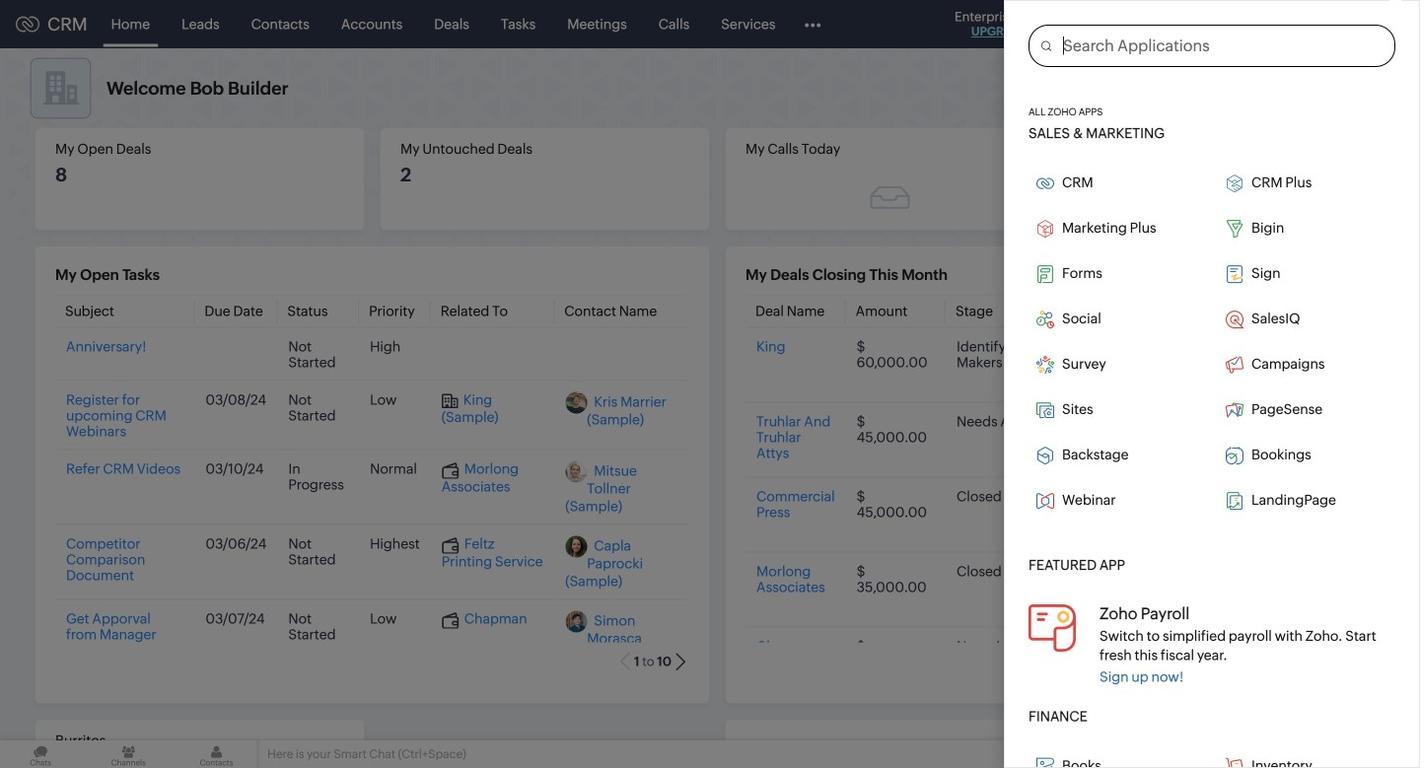 Task type: describe. For each thing, give the bounding box(es) containing it.
channels image
[[88, 741, 169, 768]]

profile image
[[1332, 8, 1363, 40]]

signals image
[[1174, 16, 1188, 33]]

chats image
[[0, 741, 81, 768]]

signals element
[[1162, 0, 1199, 48]]

profile element
[[1320, 0, 1375, 48]]

logo image
[[16, 16, 39, 32]]

search image
[[1133, 16, 1150, 33]]

search element
[[1122, 0, 1162, 48]]



Task type: vqa. For each thing, say whether or not it's contained in the screenshot.
CREATE MENU icon
no



Task type: locate. For each thing, give the bounding box(es) containing it.
contacts image
[[176, 741, 257, 768]]

zoho payroll image
[[1029, 604, 1076, 652]]

calendar image
[[1211, 16, 1228, 32]]

Search Applications text field
[[1052, 26, 1395, 66]]



